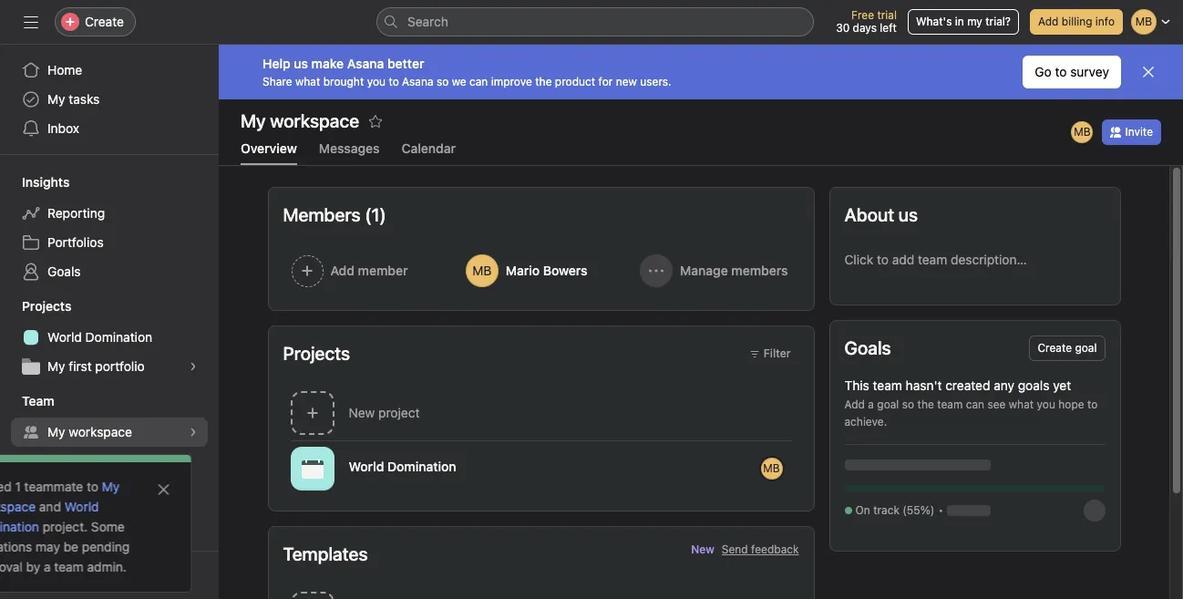 Task type: vqa. For each thing, say whether or not it's contained in the screenshot.
right Archive
no



Task type: describe. For each thing, give the bounding box(es) containing it.
inbox link
[[11, 114, 208, 143]]

the inside this team hasn't created any goals yet add a goal so the team can see what you hope to achieve.
[[918, 398, 934, 411]]

1 vertical spatial my workspace
[[0, 479, 140, 514]]

feedback
[[751, 542, 799, 556]]

1 horizontal spatial goals
[[845, 337, 891, 358]]

asana
[[402, 74, 434, 88]]

go to survey
[[1035, 64, 1110, 79]]

inbox
[[47, 120, 79, 136]]

survey
[[1071, 64, 1110, 79]]

my first portfolio
[[47, 358, 145, 374]]

brought
[[323, 74, 364, 88]]

create button
[[55, 7, 136, 36]]

global element
[[0, 45, 219, 154]]

achieve.
[[845, 415, 887, 429]]

add to starred image
[[368, 114, 383, 129]]

new
[[616, 74, 637, 88]]

my inside "global" element
[[47, 91, 65, 107]]

see details, my workspace image
[[188, 427, 199, 438]]

trial
[[877, 8, 897, 22]]

created
[[946, 377, 991, 393]]

calendar
[[402, 140, 456, 156]]

members (1)
[[283, 204, 386, 225]]

left
[[880, 21, 897, 35]]

what's in my trial? button
[[908, 9, 1019, 35]]

go to survey button
[[1023, 56, 1121, 88]]

portfolio
[[95, 358, 145, 374]]

1 vertical spatial workspace
[[0, 499, 56, 514]]

improve
[[491, 74, 532, 88]]

messages button
[[319, 140, 380, 165]]

add billing info button
[[1030, 9, 1123, 35]]

1 vertical spatial my workspace link
[[0, 479, 140, 514]]

free
[[852, 8, 874, 22]]

dismiss image
[[1142, 65, 1156, 79]]

and
[[56, 499, 85, 514]]

1 vertical spatial invite button
[[17, 559, 96, 592]]

about us
[[845, 204, 918, 225]]

trial?
[[986, 15, 1011, 28]]

to right teammate
[[107, 479, 119, 494]]

team button
[[0, 392, 54, 410]]

to inside help us make asana better share what brought you to asana so we can improve the product for new users.
[[389, 74, 399, 88]]

filter
[[764, 346, 791, 360]]

domination inside world domination
[[0, 519, 60, 534]]

days
[[853, 21, 877, 35]]

my inside the teams element
[[47, 424, 65, 439]]

goals
[[1018, 377, 1050, 393]]

share
[[263, 74, 292, 88]]

on
[[856, 503, 871, 517]]

goals link
[[11, 257, 208, 286]]

some
[[112, 519, 145, 534]]

my workspace
[[241, 110, 359, 131]]

(55%)
[[903, 503, 935, 517]]

overview
[[241, 140, 297, 156]]

0 horizontal spatial mb
[[763, 461, 780, 475]]

see
[[988, 398, 1006, 411]]

projects element
[[0, 290, 219, 385]]

what inside this team hasn't created any goals yet add a goal so the team can see what you hope to achieve.
[[1009, 398, 1034, 411]]

create goal button
[[1030, 336, 1105, 361]]

so for created
[[902, 398, 915, 411]]

what's in my trial?
[[916, 15, 1011, 28]]

search
[[408, 14, 449, 29]]

new for new send feedback
[[691, 542, 715, 556]]

portfolios
[[47, 234, 104, 250]]

add billing info
[[1038, 15, 1115, 28]]

manage members button
[[632, 246, 799, 295]]

hasn't
[[906, 377, 942, 393]]

search button
[[377, 7, 814, 36]]

so for asana better
[[437, 74, 449, 88]]

manage members
[[680, 263, 788, 278]]

create goal
[[1038, 341, 1097, 355]]

search list box
[[377, 7, 814, 36]]

on track (55%)
[[856, 503, 935, 517]]

go
[[1035, 64, 1052, 79]]

home link
[[11, 56, 208, 85]]

team
[[22, 393, 54, 408]]

add member button
[[283, 246, 450, 295]]

filter button
[[741, 341, 799, 367]]

templates
[[283, 543, 368, 564]]

project
[[378, 405, 420, 420]]

new send feedback
[[691, 542, 799, 556]]

the inside help us make asana better share what brought you to asana so we can improve the product for new users.
[[535, 74, 552, 88]]

you inside this team hasn't created any goals yet add a goal so the team can see what you hope to achieve.
[[1037, 398, 1056, 411]]

world inside world domination
[[85, 499, 120, 514]]

mario bowers button
[[458, 246, 625, 295]]

create for create goal
[[1038, 341, 1072, 355]]

yet
[[1053, 377, 1071, 393]]

calendar image
[[301, 457, 323, 479]]

in
[[955, 15, 964, 28]]

this
[[845, 377, 870, 393]]

2 horizontal spatial domination
[[388, 458, 456, 474]]

can inside this team hasn't created any goals yet add a goal so the team can see what you hope to achieve.
[[966, 398, 985, 411]]

my tasks link
[[11, 85, 208, 114]]

to inside go to survey button
[[1055, 64, 1067, 79]]



Task type: locate. For each thing, give the bounding box(es) containing it.
world domination link
[[11, 323, 208, 352], [0, 499, 120, 534]]

create up yet
[[1038, 341, 1072, 355]]

mb down go to survey button
[[1074, 125, 1091, 139]]

1 horizontal spatial can
[[966, 398, 985, 411]]

create up home "link"
[[85, 14, 124, 29]]

1
[[36, 479, 41, 494]]

reporting
[[47, 205, 105, 221]]

my workspace link up 1 teammate to
[[11, 418, 208, 447]]

overview button
[[241, 140, 297, 165]]

1 horizontal spatial invite
[[1125, 125, 1153, 139]]

1 teammate to
[[36, 479, 122, 494]]

1 horizontal spatial mb
[[1074, 125, 1091, 139]]

1 vertical spatial add
[[845, 398, 865, 411]]

0 horizontal spatial invite button
[[17, 559, 96, 592]]

0 horizontal spatial projects
[[22, 298, 71, 314]]

what's
[[916, 15, 952, 28]]

my tasks
[[47, 91, 100, 107]]

teams element
[[0, 385, 219, 450]]

world domination down teammate
[[0, 499, 120, 534]]

teammate
[[45, 479, 104, 494]]

domination up portfolio
[[85, 329, 152, 345]]

1 horizontal spatial workspace
[[69, 424, 132, 439]]

can right we
[[470, 74, 488, 88]]

invite button
[[1103, 119, 1162, 145], [17, 559, 96, 592]]

make
[[311, 55, 344, 71]]

projects
[[22, 298, 71, 314], [283, 343, 350, 364]]

invite button down project.
[[17, 559, 96, 592]]

0 vertical spatial world
[[47, 329, 82, 345]]

1 vertical spatial world domination
[[349, 458, 456, 474]]

calendar button
[[402, 140, 456, 165]]

1 horizontal spatial projects
[[283, 343, 350, 364]]

to right hope
[[1088, 398, 1098, 411]]

1 horizontal spatial so
[[902, 398, 915, 411]]

this team hasn't created any goals yet add a goal so the team can see what you hope to achieve.
[[845, 377, 1098, 429]]

to right go
[[1055, 64, 1067, 79]]

0 horizontal spatial what
[[295, 74, 320, 88]]

can down created
[[966, 398, 985, 411]]

0 vertical spatial invite
[[1125, 125, 1153, 139]]

toggle project starred status image
[[464, 461, 475, 472]]

2 vertical spatial world domination
[[0, 499, 120, 534]]

1 vertical spatial what
[[1009, 398, 1034, 411]]

info
[[1096, 15, 1115, 28]]

my left first
[[47, 358, 65, 374]]

0 vertical spatial so
[[437, 74, 449, 88]]

0 horizontal spatial can
[[470, 74, 488, 88]]

what
[[295, 74, 320, 88], [1009, 398, 1034, 411]]

invite button down dismiss icon on the top right
[[1103, 119, 1162, 145]]

my workspace inside the teams element
[[47, 424, 132, 439]]

0 vertical spatial goals
[[47, 263, 81, 279]]

users.
[[640, 74, 672, 88]]

hide sidebar image
[[24, 15, 38, 29]]

1 horizontal spatial team
[[937, 398, 963, 411]]

0 horizontal spatial goal
[[877, 398, 899, 411]]

1 vertical spatial projects
[[283, 343, 350, 364]]

banner
[[219, 45, 1183, 99]]

goal up hope
[[1075, 341, 1097, 355]]

2 horizontal spatial world
[[349, 458, 384, 474]]

1 vertical spatial you
[[1037, 398, 1056, 411]]

send feedback link
[[722, 542, 799, 558]]

0 horizontal spatial domination
[[0, 519, 60, 534]]

asana better
[[347, 55, 424, 71]]

to
[[1055, 64, 1067, 79], [389, 74, 399, 88], [1088, 398, 1098, 411], [107, 479, 119, 494]]

world domination link inside projects element
[[11, 323, 208, 352]]

us
[[294, 55, 308, 71]]

1 horizontal spatial what
[[1009, 398, 1034, 411]]

new for new project
[[349, 405, 375, 420]]

0 horizontal spatial goals
[[47, 263, 81, 279]]

0 vertical spatial world domination
[[47, 329, 152, 345]]

add member
[[331, 263, 408, 278]]

0 vertical spatial my workspace
[[47, 424, 132, 439]]

0 vertical spatial what
[[295, 74, 320, 88]]

what inside help us make asana better share what brought you to asana so we can improve the product for new users.
[[295, 74, 320, 88]]

portfolios link
[[11, 228, 208, 257]]

0 vertical spatial invite button
[[1103, 119, 1162, 145]]

domination
[[85, 329, 152, 345], [388, 458, 456, 474], [0, 519, 60, 534]]

1 vertical spatial invite
[[51, 567, 84, 583]]

goals down "portfolios"
[[47, 263, 81, 279]]

insights element
[[0, 166, 219, 290]]

0 vertical spatial world domination link
[[11, 323, 208, 352]]

send
[[722, 542, 748, 556]]

my workspace link
[[11, 418, 208, 447], [0, 479, 140, 514]]

0 vertical spatial my workspace link
[[11, 418, 208, 447]]

for
[[599, 74, 613, 88]]

insights
[[22, 174, 70, 190]]

0 vertical spatial domination
[[85, 329, 152, 345]]

workspace inside the teams element
[[69, 424, 132, 439]]

my up some
[[122, 479, 140, 494]]

1 horizontal spatial create
[[1038, 341, 1072, 355]]

1 vertical spatial create
[[1038, 341, 1072, 355]]

you down 'asana better'
[[367, 74, 386, 88]]

billing
[[1062, 15, 1093, 28]]

project. some
[[0, 519, 150, 574]]

free trial 30 days left
[[836, 8, 897, 35]]

world right calendar image
[[349, 458, 384, 474]]

team down created
[[937, 398, 963, 411]]

so
[[437, 74, 449, 88], [902, 398, 915, 411]]

0 vertical spatial new
[[349, 405, 375, 420]]

0 horizontal spatial new
[[349, 405, 375, 420]]

1 vertical spatial world domination link
[[0, 499, 120, 534]]

0 horizontal spatial workspace
[[0, 499, 56, 514]]

1 horizontal spatial domination
[[85, 329, 152, 345]]

the
[[535, 74, 552, 88], [918, 398, 934, 411]]

world domination link up portfolio
[[11, 323, 208, 352]]

team up a
[[873, 377, 903, 393]]

new project
[[349, 405, 420, 420]]

to down 'asana better'
[[389, 74, 399, 88]]

1 horizontal spatial invite button
[[1103, 119, 1162, 145]]

1 horizontal spatial new
[[691, 542, 715, 556]]

my first portfolio link
[[11, 352, 208, 381]]

so inside help us make asana better share what brought you to asana so we can improve the product for new users.
[[437, 74, 449, 88]]

30
[[836, 21, 850, 35]]

see details, my first portfolio image
[[188, 361, 199, 372]]

first
[[69, 358, 92, 374]]

new left "send"
[[691, 542, 715, 556]]

goals
[[47, 263, 81, 279], [845, 337, 891, 358]]

1 horizontal spatial the
[[918, 398, 934, 411]]

mb
[[1074, 125, 1091, 139], [763, 461, 780, 475]]

1 vertical spatial team
[[937, 398, 963, 411]]

so left we
[[437, 74, 449, 88]]

add inside button
[[1038, 15, 1059, 28]]

can
[[470, 74, 488, 88], [966, 398, 985, 411]]

0 horizontal spatial create
[[85, 14, 124, 29]]

world domination up my first portfolio
[[47, 329, 152, 345]]

0 vertical spatial add
[[1038, 15, 1059, 28]]

0 vertical spatial mb
[[1074, 125, 1091, 139]]

domination left toggle project starred status icon
[[388, 458, 456, 474]]

1 vertical spatial so
[[902, 398, 915, 411]]

2 vertical spatial world
[[85, 499, 120, 514]]

messages
[[319, 140, 380, 156]]

projects up "new project"
[[283, 343, 350, 364]]

mb up feedback
[[763, 461, 780, 475]]

new left project
[[349, 405, 375, 420]]

my workspace up project.
[[0, 479, 140, 514]]

0 vertical spatial the
[[535, 74, 552, 88]]

tasks
[[69, 91, 100, 107]]

goal right a
[[877, 398, 899, 411]]

a
[[868, 398, 874, 411]]

world inside projects element
[[47, 329, 82, 345]]

1 horizontal spatial you
[[1037, 398, 1056, 411]]

0 vertical spatial you
[[367, 74, 386, 88]]

the down hasn't
[[918, 398, 934, 411]]

add left a
[[845, 398, 865, 411]]

what down goals on the bottom right
[[1009, 398, 1034, 411]]

world
[[47, 329, 82, 345], [349, 458, 384, 474], [85, 499, 120, 514]]

my
[[967, 15, 983, 28]]

so inside this team hasn't created any goals yet add a goal so the team can see what you hope to achieve.
[[902, 398, 915, 411]]

0 vertical spatial projects
[[22, 298, 71, 314]]

1 horizontal spatial add
[[1038, 15, 1059, 28]]

to inside this team hasn't created any goals yet add a goal so the team can see what you hope to achieve.
[[1088, 398, 1098, 411]]

1 vertical spatial goals
[[845, 337, 891, 358]]

team
[[873, 377, 903, 393], [937, 398, 963, 411]]

workspace
[[69, 424, 132, 439], [0, 499, 56, 514]]

world domination inside projects element
[[47, 329, 152, 345]]

domination down 1
[[0, 519, 60, 534]]

my down team
[[47, 424, 65, 439]]

world domination down project
[[349, 458, 456, 474]]

reporting link
[[11, 199, 208, 228]]

0 vertical spatial workspace
[[69, 424, 132, 439]]

home
[[47, 62, 82, 77]]

0 vertical spatial create
[[85, 14, 124, 29]]

goal inside this team hasn't created any goals yet add a goal so the team can see what you hope to achieve.
[[877, 398, 899, 411]]

1 vertical spatial world
[[349, 458, 384, 474]]

my left tasks
[[47, 91, 65, 107]]

0 horizontal spatial team
[[873, 377, 903, 393]]

workspace up 1 teammate to
[[69, 424, 132, 439]]

my workspace link up project.
[[0, 479, 140, 514]]

goals up this
[[845, 337, 891, 358]]

create inside button
[[1038, 341, 1072, 355]]

0 horizontal spatial so
[[437, 74, 449, 88]]

add inside this team hasn't created any goals yet add a goal so the team can see what you hope to achieve.
[[845, 398, 865, 411]]

domination inside projects element
[[85, 329, 152, 345]]

you inside help us make asana better share what brought you to asana so we can improve the product for new users.
[[367, 74, 386, 88]]

1 vertical spatial new
[[691, 542, 715, 556]]

invite down project.
[[51, 567, 84, 583]]

my workspace up 1 teammate to
[[47, 424, 132, 439]]

add
[[1038, 15, 1059, 28], [845, 398, 865, 411]]

0 horizontal spatial world
[[47, 329, 82, 345]]

banner containing help us make asana better
[[219, 45, 1183, 99]]

create inside popup button
[[85, 14, 124, 29]]

can inside help us make asana better share what brought you to asana so we can improve the product for new users.
[[470, 74, 488, 88]]

2 vertical spatial domination
[[0, 519, 60, 534]]

insights button
[[0, 173, 70, 191]]

0 vertical spatial goal
[[1075, 341, 1097, 355]]

my inside projects element
[[47, 358, 65, 374]]

1 vertical spatial domination
[[388, 458, 456, 474]]

1 vertical spatial can
[[966, 398, 985, 411]]

so down hasn't
[[902, 398, 915, 411]]

what down the us
[[295, 74, 320, 88]]

world domination link down teammate
[[0, 499, 120, 534]]

add left billing
[[1038, 15, 1059, 28]]

create for create
[[85, 14, 124, 29]]

you down goals on the bottom right
[[1037, 398, 1056, 411]]

1 horizontal spatial goal
[[1075, 341, 1097, 355]]

mario bowers
[[506, 263, 588, 278]]

0 vertical spatial team
[[873, 377, 903, 393]]

•
[[939, 503, 944, 517]]

any
[[994, 377, 1015, 393]]

projects up first
[[22, 298, 71, 314]]

world up project.
[[85, 499, 120, 514]]

1 vertical spatial the
[[918, 398, 934, 411]]

invite
[[1125, 125, 1153, 139], [51, 567, 84, 583]]

workspace down 1
[[0, 499, 56, 514]]

my workspace link inside the teams element
[[11, 418, 208, 447]]

close image
[[177, 482, 191, 497]]

0 horizontal spatial the
[[535, 74, 552, 88]]

invite down dismiss icon on the top right
[[1125, 125, 1153, 139]]

0 horizontal spatial you
[[367, 74, 386, 88]]

project.
[[63, 519, 108, 534]]

track
[[874, 503, 900, 517]]

0 vertical spatial can
[[470, 74, 488, 88]]

1 vertical spatial mb
[[763, 461, 780, 475]]

world up first
[[47, 329, 82, 345]]

you
[[367, 74, 386, 88], [1037, 398, 1056, 411]]

we
[[452, 74, 466, 88]]

projects inside dropdown button
[[22, 298, 71, 314]]

world domination
[[47, 329, 152, 345], [349, 458, 456, 474], [0, 499, 120, 534]]

1 vertical spatial goal
[[877, 398, 899, 411]]

goals inside goals link
[[47, 263, 81, 279]]

goal inside button
[[1075, 341, 1097, 355]]

help us make asana better share what brought you to asana so we can improve the product for new users.
[[263, 55, 672, 88]]

1 horizontal spatial world
[[85, 499, 120, 514]]

0 horizontal spatial add
[[845, 398, 865, 411]]

0 horizontal spatial invite
[[51, 567, 84, 583]]

projects button
[[0, 297, 71, 315]]

the left product
[[535, 74, 552, 88]]



